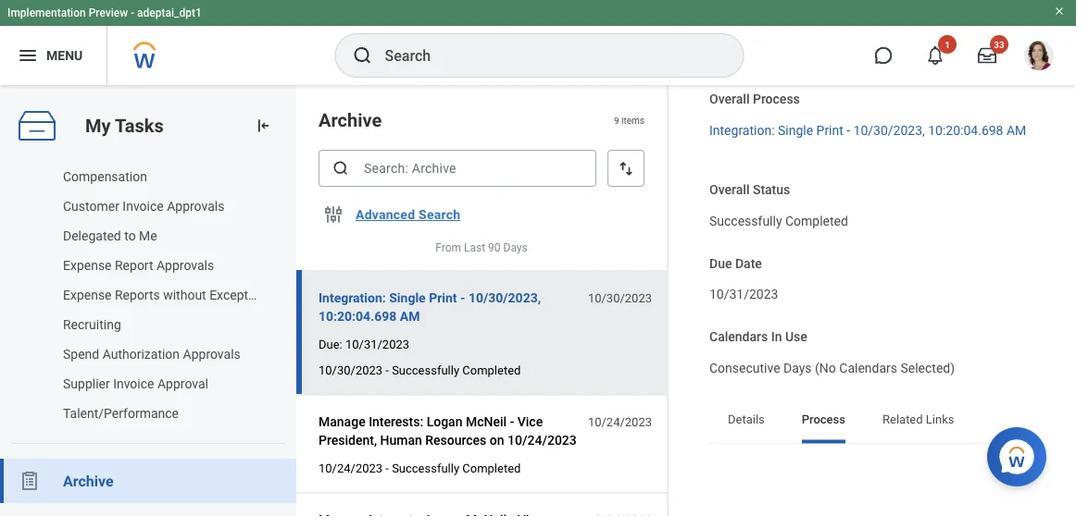Task type: vqa. For each thing, say whether or not it's contained in the screenshot.
top 01/26/2023
no



Task type: describe. For each thing, give the bounding box(es) containing it.
integration: single print - 10/30/2023, 10:20:04.698 am button
[[319, 287, 578, 328]]

manage interests: logan mcneil - vice president, human resources on 10/24/2023 button
[[319, 411, 578, 452]]

selected)
[[901, 361, 955, 377]]

10/30/2023 - successfully completed
[[319, 364, 521, 378]]

delegated
[[63, 228, 121, 244]]

overall for overall process
[[710, 92, 750, 107]]

reports
[[115, 288, 160, 303]]

my tasks
[[85, 115, 164, 137]]

human
[[380, 433, 422, 448]]

expense reports without exceptions
[[63, 288, 273, 303]]

profile logan mcneil image
[[1024, 41, 1054, 74]]

expense for expense reports without exceptions
[[63, 288, 112, 303]]

single inside integration: single print - 10/30/2023, 10:20:04.698 am link
[[778, 123, 813, 138]]

0 vertical spatial calendars
[[710, 330, 768, 345]]

customer
[[63, 199, 119, 214]]

tasks
[[115, 115, 164, 137]]

successfully inside overall status element
[[710, 214, 782, 229]]

advanced
[[356, 207, 415, 223]]

approvals for expense report approvals
[[157, 258, 214, 273]]

in
[[771, 330, 782, 345]]

expense for expense report approvals
[[63, 258, 112, 273]]

my tasks element
[[0, 73, 296, 517]]

1 horizontal spatial print
[[817, 123, 844, 138]]

notifications large image
[[926, 46, 945, 65]]

- inside menu banner
[[131, 6, 134, 19]]

10:20:04.698 inside integration: single print - 10/30/2023, 10:20:04.698 am
[[319, 309, 397, 324]]

president,
[[319, 433, 377, 448]]

configure image
[[322, 204, 345, 226]]

overall status element
[[710, 203, 848, 230]]

due date element
[[710, 277, 778, 304]]

approvals for spend authorization approvals
[[183, 347, 241, 362]]

delegated to me
[[63, 228, 157, 244]]

integration: single print - 10/30/2023, 10:20:04.698 am inside button
[[319, 290, 541, 324]]

adeptai_dpt1
[[137, 6, 202, 19]]

integration: inside integration: single print - 10/30/2023, 10:20:04.698 am
[[319, 290, 386, 306]]

supplier
[[63, 377, 110, 392]]

10/30/2023 for 10/30/2023
[[588, 291, 652, 305]]

manage
[[319, 415, 366, 430]]

talent/performance button
[[0, 399, 278, 429]]

completed for 10/24/2023 - successfully completed
[[462, 462, 521, 476]]

archive list
[[0, 73, 296, 517]]

9
[[614, 115, 619, 126]]

consecutive
[[710, 361, 780, 377]]

10/24/2023 - successfully completed
[[319, 462, 521, 476]]

10/24/2023 inside "manage interests: logan mcneil - vice president, human resources on 10/24/2023"
[[508, 433, 577, 448]]

due
[[710, 256, 732, 272]]

invoice for supplier
[[113, 377, 154, 392]]

talent/performance
[[63, 406, 179, 421]]

archive button
[[0, 459, 296, 504]]

authorization
[[102, 347, 180, 362]]

days inside the calendars in use element
[[784, 361, 812, 377]]

links
[[926, 413, 954, 427]]

due:
[[319, 338, 342, 352]]

1 horizontal spatial 10/30/2023,
[[854, 123, 925, 138]]

1 button
[[915, 35, 957, 76]]

implementation preview -   adeptai_dpt1
[[7, 6, 202, 19]]

inbox large image
[[978, 46, 997, 65]]

completed inside overall status element
[[785, 214, 848, 229]]

10:20:04.698 inside integration: single print - 10/30/2023, 10:20:04.698 am link
[[928, 123, 1004, 138]]

details
[[728, 413, 765, 427]]

mcneil
[[466, 415, 507, 430]]

compensation button
[[0, 162, 278, 192]]

0 vertical spatial process
[[753, 92, 800, 107]]

interests:
[[369, 415, 423, 430]]

expense reports without exceptions button
[[0, 281, 278, 310]]

status
[[753, 183, 790, 198]]

item list element
[[296, 85, 669, 517]]

search
[[419, 207, 461, 223]]

overall status
[[710, 183, 790, 198]]

archive inside the item list element
[[319, 109, 382, 131]]

days inside the item list element
[[503, 242, 528, 255]]

consecutive days (no calendars selected)
[[710, 361, 955, 377]]

33
[[994, 39, 1005, 50]]

search image
[[352, 44, 374, 67]]

- inside "manage interests: logan mcneil - vice president, human resources on 10/24/2023"
[[510, 415, 514, 430]]

spend authorization approvals button
[[0, 340, 278, 370]]

to
[[124, 228, 136, 244]]

calendars in use element
[[710, 350, 955, 378]]

recruiting
[[63, 317, 121, 333]]

clipboard image
[[19, 471, 41, 493]]

Search Workday  search field
[[385, 35, 705, 76]]

integration: single print - 10/30/2023, 10:20:04.698 am link
[[710, 119, 1027, 138]]

due: 10/31/2023
[[319, 338, 409, 352]]

90
[[488, 242, 501, 255]]

calendars in use
[[710, 330, 808, 345]]

manage interests: logan mcneil - vice president, human resources on 10/24/2023
[[319, 415, 577, 448]]



Task type: locate. For each thing, give the bounding box(es) containing it.
0 horizontal spatial days
[[503, 242, 528, 255]]

0 vertical spatial overall
[[710, 92, 750, 107]]

overall
[[710, 92, 750, 107], [710, 183, 750, 198]]

0 horizontal spatial 10/30/2023
[[319, 364, 383, 378]]

exceptions
[[209, 288, 273, 303]]

calendars right (no
[[839, 361, 898, 377]]

integration: down overall process
[[710, 123, 775, 138]]

10:20:04.698
[[928, 123, 1004, 138], [319, 309, 397, 324]]

approvals up without
[[157, 258, 214, 273]]

expense report approvals
[[63, 258, 214, 273]]

spend authorization approvals
[[63, 347, 241, 362]]

1 vertical spatial archive
[[63, 473, 114, 490]]

1 vertical spatial 10:20:04.698
[[319, 309, 397, 324]]

10/30/2023, inside integration: single print - 10/30/2023, 10:20:04.698 am
[[469, 290, 541, 306]]

tab list
[[710, 400, 1039, 444]]

spend
[[63, 347, 99, 362]]

1 vertical spatial 10/30/2023,
[[469, 290, 541, 306]]

on
[[490, 433, 504, 448]]

completed down on
[[462, 462, 521, 476]]

last
[[464, 242, 485, 255]]

0 horizontal spatial calendars
[[710, 330, 768, 345]]

10/31/2023 right due:
[[345, 338, 409, 352]]

report
[[115, 258, 153, 273]]

tab list containing details
[[710, 400, 1039, 444]]

single down overall process
[[778, 123, 813, 138]]

am inside button
[[400, 309, 420, 324]]

single up "due: 10/31/2023"
[[389, 290, 426, 306]]

list
[[0, 118, 296, 429]]

advanced search button
[[348, 196, 468, 233]]

1 overall from the top
[[710, 92, 750, 107]]

customer invoice approvals button
[[0, 192, 278, 221]]

expense report approvals button
[[0, 251, 278, 281]]

0 vertical spatial integration:
[[710, 123, 775, 138]]

0 vertical spatial invoice
[[123, 199, 164, 214]]

1 horizontal spatial 10:20:04.698
[[928, 123, 1004, 138]]

0 horizontal spatial archive
[[63, 473, 114, 490]]

0 horizontal spatial 10/31/2023
[[345, 338, 409, 352]]

sort image
[[617, 159, 635, 178]]

print
[[817, 123, 844, 138], [429, 290, 457, 306]]

invoice inside button
[[123, 199, 164, 214]]

0 vertical spatial approvals
[[167, 199, 225, 214]]

approvals down compensation button
[[167, 199, 225, 214]]

items
[[622, 115, 645, 126]]

my
[[85, 115, 111, 137]]

1 expense from the top
[[63, 258, 112, 273]]

10/31/2023
[[710, 288, 778, 303], [345, 338, 409, 352]]

resources
[[425, 433, 487, 448]]

invoice down spend authorization approvals button
[[113, 377, 154, 392]]

0 horizontal spatial single
[[389, 290, 426, 306]]

Search: Archive text field
[[319, 150, 597, 187]]

calendars up consecutive
[[710, 330, 768, 345]]

related links
[[883, 413, 954, 427]]

1 vertical spatial expense
[[63, 288, 112, 303]]

1 horizontal spatial am
[[1007, 123, 1027, 138]]

0 vertical spatial single
[[778, 123, 813, 138]]

0 horizontal spatial integration: single print - 10/30/2023, 10:20:04.698 am
[[319, 290, 541, 324]]

0 vertical spatial days
[[503, 242, 528, 255]]

integration:
[[710, 123, 775, 138], [319, 290, 386, 306]]

due date
[[710, 256, 762, 272]]

0 vertical spatial print
[[817, 123, 844, 138]]

0 horizontal spatial 10:20:04.698
[[319, 309, 397, 324]]

1 vertical spatial integration: single print - 10/30/2023, 10:20:04.698 am
[[319, 290, 541, 324]]

transformation import image
[[254, 117, 272, 135]]

supplier invoice approval
[[63, 377, 208, 392]]

1 vertical spatial overall
[[710, 183, 750, 198]]

1 vertical spatial completed
[[462, 364, 521, 378]]

single inside integration: single print - 10/30/2023, 10:20:04.698 am button
[[389, 290, 426, 306]]

from last 90 days
[[436, 242, 528, 255]]

delegated to me button
[[0, 221, 278, 251]]

approvals
[[167, 199, 225, 214], [157, 258, 214, 273], [183, 347, 241, 362]]

0 vertical spatial 10/24/2023
[[588, 416, 652, 429]]

1 vertical spatial calendars
[[839, 361, 898, 377]]

1 horizontal spatial single
[[778, 123, 813, 138]]

archive
[[319, 109, 382, 131], [63, 473, 114, 490]]

am
[[1007, 123, 1027, 138], [400, 309, 420, 324]]

0 horizontal spatial process
[[753, 92, 800, 107]]

approvals up approval
[[183, 347, 241, 362]]

(no
[[815, 361, 836, 377]]

invoice for customer
[[123, 199, 164, 214]]

customer invoice approvals
[[63, 199, 225, 214]]

1 vertical spatial 10/31/2023
[[345, 338, 409, 352]]

successfully for 10/30/2023 - successfully completed
[[392, 364, 459, 378]]

logan
[[427, 415, 463, 430]]

without
[[163, 288, 206, 303]]

compensation
[[63, 169, 147, 184]]

0 horizontal spatial 10/24/2023
[[319, 462, 383, 476]]

invoice inside button
[[113, 377, 154, 392]]

0 horizontal spatial integration:
[[319, 290, 386, 306]]

archive inside button
[[63, 473, 114, 490]]

2 vertical spatial approvals
[[183, 347, 241, 362]]

1 vertical spatial single
[[389, 290, 426, 306]]

completed
[[785, 214, 848, 229], [462, 364, 521, 378], [462, 462, 521, 476]]

2 vertical spatial 10/24/2023
[[319, 462, 383, 476]]

2 vertical spatial successfully
[[392, 462, 459, 476]]

10:20:04.698 up "due: 10/31/2023"
[[319, 309, 397, 324]]

integration: up "due: 10/31/2023"
[[319, 290, 386, 306]]

process
[[753, 92, 800, 107], [802, 413, 846, 427]]

successfully
[[710, 214, 782, 229], [392, 364, 459, 378], [392, 462, 459, 476]]

expense inside "expense reports without exceptions" button
[[63, 288, 112, 303]]

menu banner
[[0, 0, 1076, 85]]

expense inside expense report approvals button
[[63, 258, 112, 273]]

successfully for 10/24/2023 - successfully completed
[[392, 462, 459, 476]]

10/30/2023, down 1 button
[[854, 123, 925, 138]]

approvals inside button
[[167, 199, 225, 214]]

1 vertical spatial 10/24/2023
[[508, 433, 577, 448]]

10/24/2023 down president,
[[319, 462, 383, 476]]

use
[[785, 330, 808, 345]]

implementation
[[7, 6, 86, 19]]

justify image
[[17, 44, 39, 67]]

0 horizontal spatial print
[[429, 290, 457, 306]]

archive up search icon
[[319, 109, 382, 131]]

10:20:04.698 down inbox large icon
[[928, 123, 1004, 138]]

from
[[436, 242, 461, 255]]

supplier invoice approval button
[[0, 370, 278, 399]]

2 horizontal spatial 10/24/2023
[[588, 416, 652, 429]]

archive right clipboard image
[[63, 473, 114, 490]]

successfully up logan
[[392, 364, 459, 378]]

1 vertical spatial approvals
[[157, 258, 214, 273]]

list containing compensation
[[0, 118, 296, 429]]

process up 'status'
[[753, 92, 800, 107]]

0 horizontal spatial 10/30/2023,
[[469, 290, 541, 306]]

menu button
[[0, 26, 107, 85]]

completed down 'status'
[[785, 214, 848, 229]]

10/30/2023
[[588, 291, 652, 305], [319, 364, 383, 378]]

1 vertical spatial invoice
[[113, 377, 154, 392]]

0 vertical spatial successfully
[[710, 214, 782, 229]]

days left (no
[[784, 361, 812, 377]]

0 vertical spatial 10/30/2023,
[[854, 123, 925, 138]]

1 vertical spatial days
[[784, 361, 812, 377]]

successfully down overall status
[[710, 214, 782, 229]]

33 button
[[967, 35, 1009, 76]]

days
[[503, 242, 528, 255], [784, 361, 812, 377]]

1 horizontal spatial process
[[802, 413, 846, 427]]

approval
[[157, 377, 208, 392]]

0 vertical spatial integration: single print - 10/30/2023, 10:20:04.698 am
[[710, 123, 1027, 138]]

1 horizontal spatial calendars
[[839, 361, 898, 377]]

0 vertical spatial completed
[[785, 214, 848, 229]]

0 vertical spatial 10/31/2023
[[710, 288, 778, 303]]

10/24/2023
[[588, 416, 652, 429], [508, 433, 577, 448], [319, 462, 383, 476]]

2 vertical spatial completed
[[462, 462, 521, 476]]

10/31/2023 down date
[[710, 288, 778, 303]]

days right 90
[[503, 242, 528, 255]]

0 vertical spatial archive
[[319, 109, 382, 131]]

close environment banner image
[[1054, 6, 1065, 17]]

completed for 10/30/2023 - successfully completed
[[462, 364, 521, 378]]

1 horizontal spatial 10/31/2023
[[710, 288, 778, 303]]

process down (no
[[802, 413, 846, 427]]

2 expense from the top
[[63, 288, 112, 303]]

9 items
[[614, 115, 645, 126]]

10/24/2023 down vice
[[508, 433, 577, 448]]

me
[[139, 228, 157, 244]]

expense down the delegated
[[63, 258, 112, 273]]

completed up mcneil
[[462, 364, 521, 378]]

approvals for customer invoice approvals
[[167, 199, 225, 214]]

expense up recruiting
[[63, 288, 112, 303]]

1 vertical spatial 10/30/2023
[[319, 364, 383, 378]]

related
[[883, 413, 923, 427]]

1 horizontal spatial days
[[784, 361, 812, 377]]

1 horizontal spatial 10/30/2023
[[588, 291, 652, 305]]

advanced search
[[356, 207, 461, 223]]

recruiting button
[[0, 310, 278, 340]]

1 vertical spatial successfully
[[392, 364, 459, 378]]

1 vertical spatial print
[[429, 290, 457, 306]]

10/31/2023 inside the item list element
[[345, 338, 409, 352]]

10/30/2023 for 10/30/2023 - successfully completed
[[319, 364, 383, 378]]

1 horizontal spatial integration: single print - 10/30/2023, 10:20:04.698 am
[[710, 123, 1027, 138]]

1 vertical spatial process
[[802, 413, 846, 427]]

1 horizontal spatial integration:
[[710, 123, 775, 138]]

overall for overall status
[[710, 183, 750, 198]]

- inside button
[[460, 290, 465, 306]]

10/24/2023 right vice
[[588, 416, 652, 429]]

integration: single print - 10/30/2023, 10:20:04.698 am
[[710, 123, 1027, 138], [319, 290, 541, 324]]

0 vertical spatial am
[[1007, 123, 1027, 138]]

menu
[[46, 48, 83, 63]]

vice
[[518, 415, 543, 430]]

1
[[945, 39, 950, 50]]

invoice down compensation button
[[123, 199, 164, 214]]

-
[[131, 6, 134, 19], [847, 123, 850, 138], [460, 290, 465, 306], [386, 364, 389, 378], [510, 415, 514, 430], [386, 462, 389, 476]]

2 overall from the top
[[710, 183, 750, 198]]

10/24/2023 for 10/24/2023
[[588, 416, 652, 429]]

successfully completed
[[710, 214, 848, 229]]

1 horizontal spatial archive
[[319, 109, 382, 131]]

10/24/2023 for 10/24/2023 - successfully completed
[[319, 462, 383, 476]]

single
[[778, 123, 813, 138], [389, 290, 426, 306]]

0 vertical spatial expense
[[63, 258, 112, 273]]

successfully down human
[[392, 462, 459, 476]]

am up "due: 10/31/2023"
[[400, 309, 420, 324]]

notifications element
[[1034, 37, 1049, 52]]

am down profile logan mcneil icon
[[1007, 123, 1027, 138]]

1 horizontal spatial 10/24/2023
[[508, 433, 577, 448]]

10/30/2023, down 90
[[469, 290, 541, 306]]

date
[[735, 256, 762, 272]]

1 vertical spatial integration:
[[319, 290, 386, 306]]

0 vertical spatial 10/30/2023
[[588, 291, 652, 305]]

search image
[[332, 159, 350, 178]]

10/30/2023,
[[854, 123, 925, 138], [469, 290, 541, 306]]

0 horizontal spatial am
[[400, 309, 420, 324]]

calendars
[[710, 330, 768, 345], [839, 361, 898, 377]]

1 vertical spatial am
[[400, 309, 420, 324]]

0 vertical spatial 10:20:04.698
[[928, 123, 1004, 138]]

overall process
[[710, 92, 800, 107]]

print inside button
[[429, 290, 457, 306]]

preview
[[89, 6, 128, 19]]



